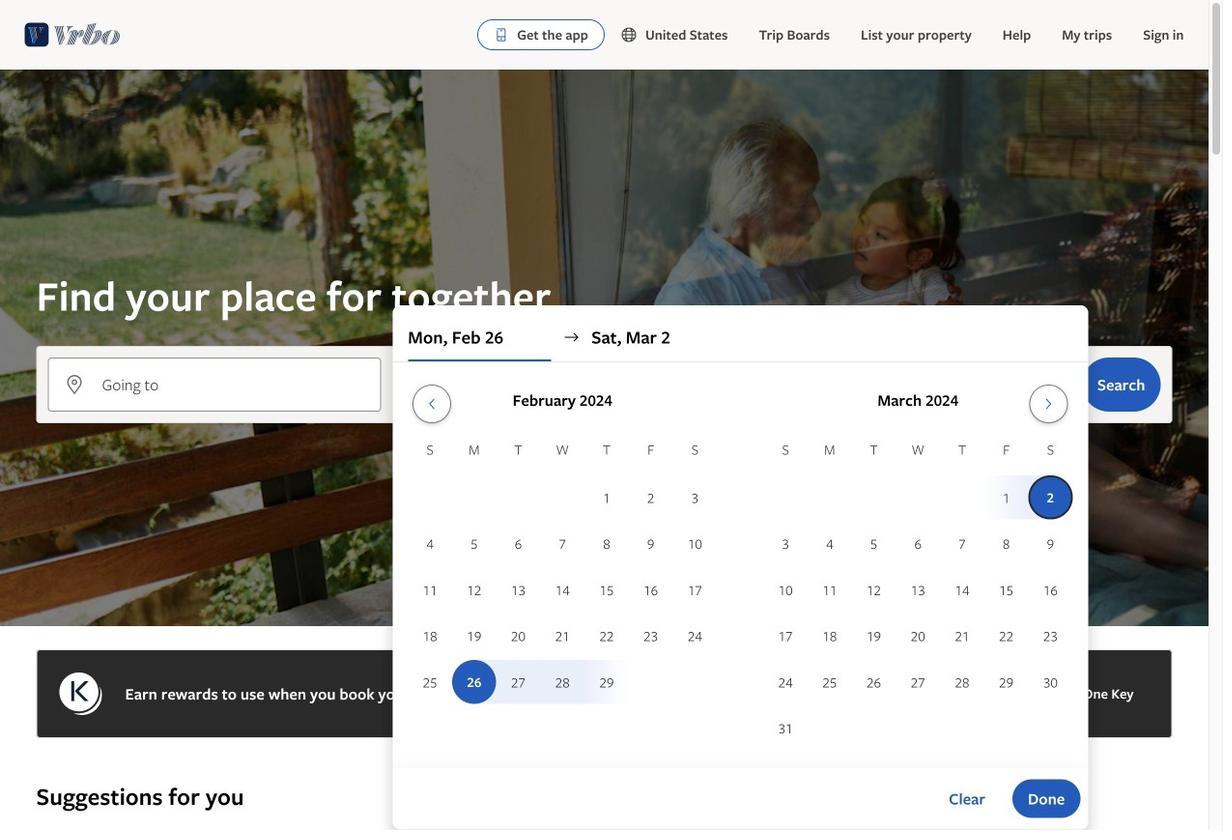 Task type: vqa. For each thing, say whether or not it's contained in the screenshot.
Google icon on the bottom of page
no



Task type: locate. For each thing, give the bounding box(es) containing it.
march 2024 element
[[764, 439, 1073, 752]]

main content
[[0, 70, 1209, 830]]

download the app button image
[[494, 27, 510, 43]]

application
[[408, 377, 1073, 752]]

february 2024 element
[[408, 439, 717, 706]]

application inside wizard 'region'
[[408, 377, 1073, 752]]



Task type: describe. For each thing, give the bounding box(es) containing it.
directional image
[[563, 329, 580, 346]]

previous month image
[[420, 396, 444, 412]]

next month image
[[1038, 396, 1061, 412]]

wizard region
[[0, 70, 1209, 830]]

small image
[[621, 26, 646, 43]]

vrbo logo image
[[25, 19, 121, 50]]

recently viewed region
[[25, 750, 1185, 781]]



